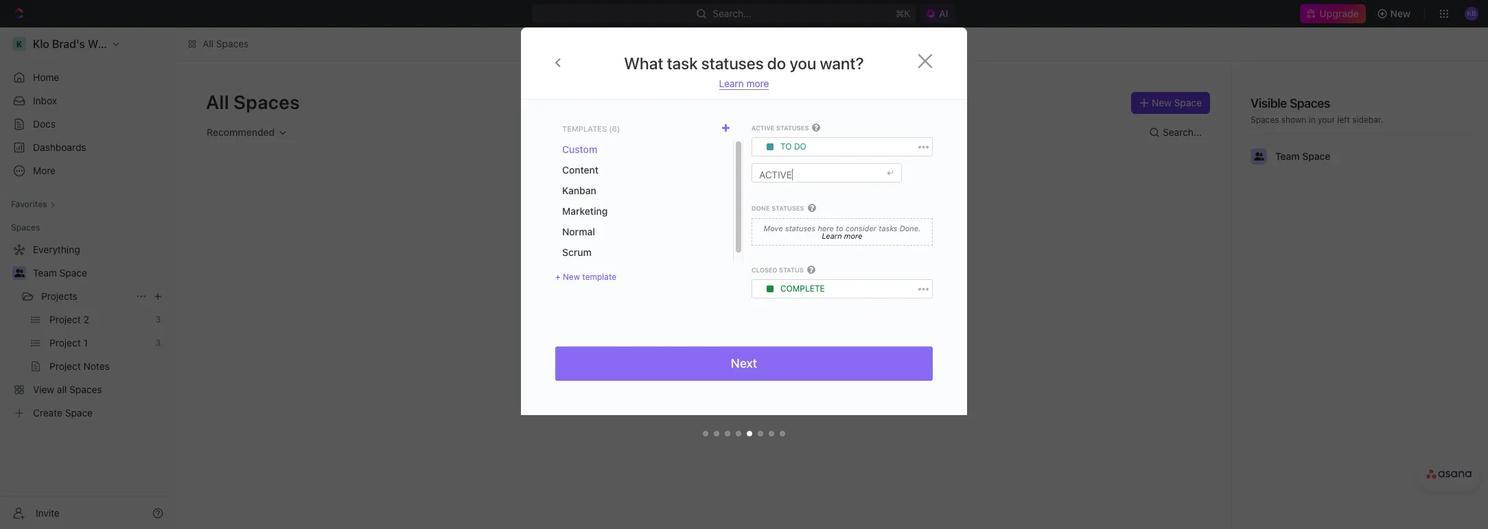 Task type: vqa. For each thing, say whether or not it's contained in the screenshot.
'Rockstar'
no



Task type: describe. For each thing, give the bounding box(es) containing it.
complete
[[780, 284, 825, 294]]

tree inside sidebar navigation
[[5, 239, 169, 424]]

shown
[[1281, 115, 1306, 125]]

inbox link
[[5, 90, 169, 112]]

what task statuses do you want?
[[624, 54, 864, 73]]

spaces inside sidebar navigation
[[11, 222, 40, 233]]

tasks
[[879, 224, 897, 232]]

left
[[1337, 115, 1350, 125]]

consider
[[845, 224, 877, 232]]

move statuses here to consider tasks done. learn more
[[764, 224, 921, 240]]

here
[[818, 224, 834, 232]]

docs
[[33, 118, 56, 130]]

upgrade link
[[1300, 4, 1366, 23]]

you
[[790, 54, 816, 73]]

new button
[[1371, 3, 1419, 25]]

0 horizontal spatial learn more link
[[719, 78, 769, 90]]

visible spaces spaces shown in your left sidebar.
[[1251, 96, 1383, 125]]

search... button
[[1144, 121, 1210, 143]]

upgrade
[[1319, 8, 1359, 19]]

user group image inside tree
[[14, 269, 24, 277]]

learn inside move statuses here to consider tasks done. learn more
[[822, 231, 842, 240]]

move
[[764, 224, 783, 232]]

templates (6)
[[562, 124, 620, 133]]

+
[[555, 272, 560, 282]]

scrum
[[562, 246, 592, 258]]

favorites
[[11, 199, 47, 209]]

to inside move statuses here to consider tasks done. learn more
[[836, 224, 843, 232]]

dashboards
[[33, 141, 86, 153]]

normal
[[562, 226, 595, 237]]

⌘k
[[896, 8, 911, 19]]

1 vertical spatial space
[[1302, 150, 1331, 162]]

statuses for active
[[776, 124, 809, 132]]

0 vertical spatial team
[[1275, 150, 1300, 162]]

done
[[752, 205, 770, 212]]

inbox
[[33, 95, 57, 106]]

space inside tree
[[59, 267, 87, 279]]

home
[[33, 71, 59, 83]]

+ new template
[[555, 272, 616, 282]]

1 horizontal spatial learn more link
[[822, 231, 862, 240]]

statuses for move
[[785, 224, 816, 232]]

statuses up learn more
[[701, 54, 764, 73]]

0 vertical spatial search...
[[713, 8, 752, 19]]

statuses for done
[[772, 205, 804, 212]]

to do
[[780, 142, 806, 152]]

0 vertical spatial all
[[202, 38, 214, 49]]

want?
[[820, 54, 864, 73]]

visible
[[1251, 96, 1287, 111]]



Task type: locate. For each thing, give the bounding box(es) containing it.
learn left consider
[[822, 231, 842, 240]]

team space up projects
[[33, 267, 87, 279]]

statuses
[[701, 54, 764, 73], [776, 124, 809, 132], [772, 205, 804, 212], [785, 224, 816, 232]]

team
[[1275, 150, 1300, 162], [33, 267, 57, 279]]

2 vertical spatial space
[[59, 267, 87, 279]]

space
[[1174, 97, 1202, 108], [1302, 150, 1331, 162], [59, 267, 87, 279]]

0 horizontal spatial user group image
[[14, 269, 24, 277]]

all
[[202, 38, 214, 49], [206, 91, 229, 113]]

more inside move statuses here to consider tasks done. learn more
[[844, 231, 862, 240]]

more
[[746, 78, 769, 89], [844, 231, 862, 240]]

1 horizontal spatial space
[[1174, 97, 1202, 108]]

space up projects link
[[59, 267, 87, 279]]

1 horizontal spatial new
[[1152, 97, 1172, 108]]

new right +
[[563, 272, 580, 282]]

templates
[[562, 124, 607, 133]]

search...
[[713, 8, 752, 19], [1163, 126, 1202, 138]]

0 horizontal spatial search...
[[713, 8, 752, 19]]

0 vertical spatial to
[[780, 142, 792, 152]]

0 horizontal spatial team space
[[33, 267, 87, 279]]

spaces
[[216, 38, 249, 49], [234, 91, 300, 113], [1290, 96, 1330, 111], [1251, 115, 1279, 125], [11, 222, 40, 233]]

0 horizontal spatial do
[[767, 54, 786, 73]]

statuses left here
[[785, 224, 816, 232]]

your
[[1318, 115, 1335, 125]]

learn more link
[[719, 78, 769, 90], [822, 231, 862, 240]]

template
[[582, 272, 616, 282]]

to
[[780, 142, 792, 152], [836, 224, 843, 232]]

team space link
[[33, 262, 166, 284]]

search... up what task statuses do you want?
[[713, 8, 752, 19]]

done statuses
[[752, 205, 804, 212]]

team down shown
[[1275, 150, 1300, 162]]

new for new space
[[1152, 97, 1172, 108]]

sidebar navigation
[[0, 27, 175, 529]]

marketing
[[562, 205, 608, 217]]

1 horizontal spatial team
[[1275, 150, 1300, 162]]

active statuses
[[752, 124, 809, 132]]

1 vertical spatial all
[[206, 91, 229, 113]]

1 vertical spatial new
[[1152, 97, 1172, 108]]

0 vertical spatial learn
[[719, 78, 744, 89]]

team space
[[1275, 150, 1331, 162], [33, 267, 87, 279]]

1 horizontal spatial do
[[794, 142, 806, 152]]

favorites button
[[5, 196, 61, 213]]

team inside tree
[[33, 267, 57, 279]]

new
[[1390, 8, 1411, 19], [1152, 97, 1172, 108], [563, 272, 580, 282]]

1 vertical spatial search...
[[1163, 126, 1202, 138]]

to right dropdown menu icon
[[780, 142, 792, 152]]

new inside button
[[1390, 8, 1411, 19]]

1 vertical spatial all spaces
[[206, 91, 300, 113]]

learn
[[719, 78, 744, 89], [822, 231, 842, 240]]

active
[[752, 124, 774, 132]]

dropdown menu image
[[767, 144, 774, 151]]

in
[[1309, 115, 1316, 125]]

1 vertical spatial user group image
[[14, 269, 24, 277]]

task
[[667, 54, 698, 73]]

0 vertical spatial space
[[1174, 97, 1202, 108]]

next button
[[555, 347, 933, 381]]

done.
[[900, 224, 921, 232]]

0 horizontal spatial space
[[59, 267, 87, 279]]

dashboards link
[[5, 137, 169, 159]]

statuses inside move statuses here to consider tasks done. learn more
[[785, 224, 816, 232]]

2 horizontal spatial new
[[1390, 8, 1411, 19]]

space inside button
[[1174, 97, 1202, 108]]

what task statuses do you want? dialog
[[521, 27, 967, 450]]

1 horizontal spatial user group image
[[1254, 152, 1264, 161]]

0 horizontal spatial more
[[746, 78, 769, 89]]

team space down shown
[[1275, 150, 1331, 162]]

0 vertical spatial more
[[746, 78, 769, 89]]

content
[[562, 164, 599, 176]]

1 vertical spatial team space
[[33, 267, 87, 279]]

sidebar.
[[1352, 115, 1383, 125]]

kanban
[[562, 185, 596, 196]]

0 horizontal spatial team
[[33, 267, 57, 279]]

statuses up move
[[772, 205, 804, 212]]

1 horizontal spatial team space
[[1275, 150, 1331, 162]]

team up projects
[[33, 267, 57, 279]]

team space inside tree
[[33, 267, 87, 279]]

new space button
[[1131, 92, 1210, 114]]

all spaces
[[202, 38, 249, 49], [206, 91, 300, 113]]

new inside button
[[1152, 97, 1172, 108]]

docs link
[[5, 113, 169, 135]]

new for new
[[1390, 8, 1411, 19]]

2 horizontal spatial space
[[1302, 150, 1331, 162]]

1 horizontal spatial learn
[[822, 231, 842, 240]]

search... inside button
[[1163, 126, 1202, 138]]

closed
[[752, 266, 777, 274]]

statuses up to do
[[776, 124, 809, 132]]

learn more link down what task statuses do you want?
[[719, 78, 769, 90]]

custom
[[562, 143, 597, 155]]

do left you
[[767, 54, 786, 73]]

do down active statuses
[[794, 142, 806, 152]]

projects link
[[41, 286, 130, 308]]

do
[[767, 54, 786, 73], [794, 142, 806, 152]]

learn more link left tasks
[[822, 231, 862, 240]]

0 horizontal spatial new
[[563, 272, 580, 282]]

(6)
[[609, 124, 620, 133]]

tree
[[5, 239, 169, 424]]

0 horizontal spatial to
[[780, 142, 792, 152]]

user group image
[[1254, 152, 1264, 161], [14, 269, 24, 277]]

projects
[[41, 290, 77, 302]]

1 horizontal spatial to
[[836, 224, 843, 232]]

closed status
[[752, 266, 804, 274]]

learn down what task statuses do you want?
[[719, 78, 744, 89]]

learn inside learn more link
[[719, 78, 744, 89]]

0 vertical spatial user group image
[[1254, 152, 1264, 161]]

space down the in
[[1302, 150, 1331, 162]]

1 vertical spatial do
[[794, 142, 806, 152]]

2 vertical spatial new
[[563, 272, 580, 282]]

search... down new space
[[1163, 126, 1202, 138]]

new space
[[1152, 97, 1202, 108]]

home link
[[5, 67, 169, 89]]

space up search... button
[[1174, 97, 1202, 108]]

invite
[[36, 507, 60, 519]]

1 vertical spatial more
[[844, 231, 862, 240]]

1 vertical spatial team
[[33, 267, 57, 279]]

learn more
[[719, 78, 769, 89]]

0 vertical spatial all spaces
[[202, 38, 249, 49]]

1 vertical spatial to
[[836, 224, 843, 232]]

status
[[779, 266, 804, 274]]

next
[[731, 356, 757, 371]]

1 horizontal spatial more
[[844, 231, 862, 240]]

to right here
[[836, 224, 843, 232]]

more right here
[[844, 231, 862, 240]]

new inside "what task statuses do you want?" dialog
[[563, 272, 580, 282]]

1 vertical spatial learn more link
[[822, 231, 862, 240]]

what
[[624, 54, 663, 73]]

0 vertical spatial team space
[[1275, 150, 1331, 162]]

0 vertical spatial new
[[1390, 8, 1411, 19]]

0 horizontal spatial learn
[[719, 78, 744, 89]]

Enter a status text field
[[759, 164, 879, 183]]

more down what task statuses do you want?
[[746, 78, 769, 89]]

new right upgrade
[[1390, 8, 1411, 19]]

1 vertical spatial learn
[[822, 231, 842, 240]]

new up search... button
[[1152, 97, 1172, 108]]

0 vertical spatial learn more link
[[719, 78, 769, 90]]

tree containing team space
[[5, 239, 169, 424]]

0 vertical spatial do
[[767, 54, 786, 73]]

1 horizontal spatial search...
[[1163, 126, 1202, 138]]



